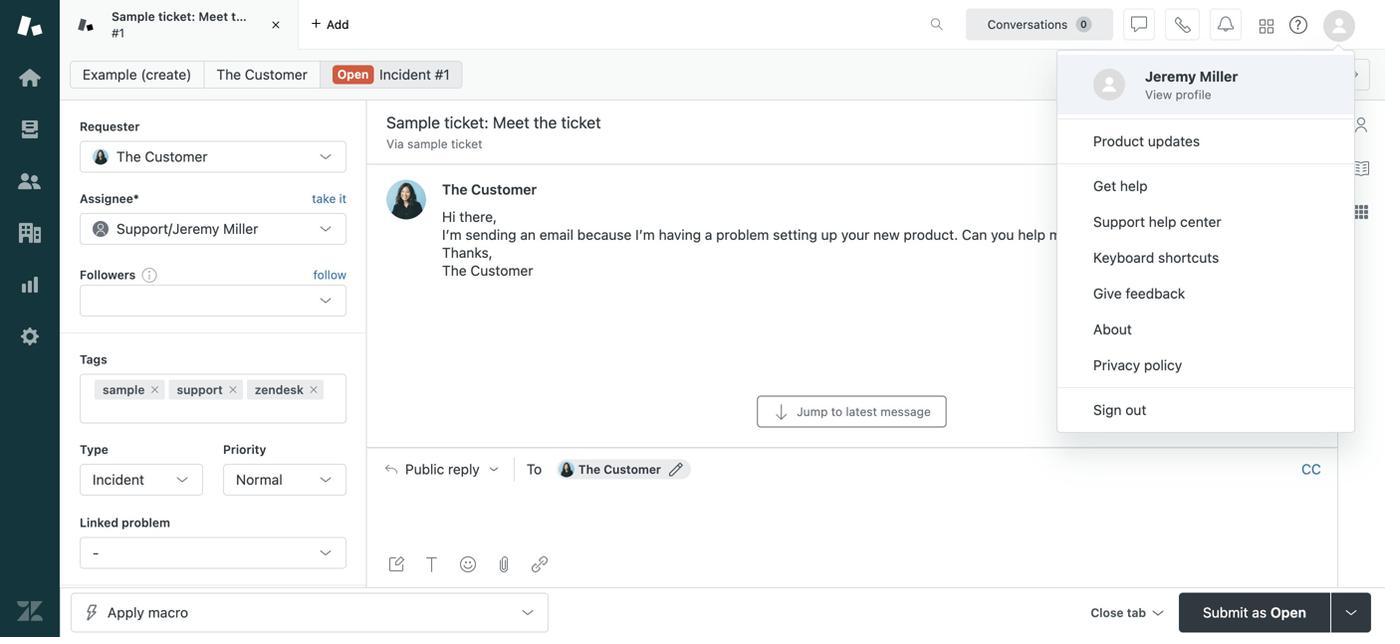 Task type: vqa. For each thing, say whether or not it's contained in the screenshot.
Guide
no



Task type: locate. For each thing, give the bounding box(es) containing it.
1 vertical spatial miller
[[223, 220, 258, 237]]

1 vertical spatial problem
[[122, 516, 170, 530]]

0 horizontal spatial miller
[[223, 220, 258, 237]]

0 vertical spatial miller
[[1200, 68, 1239, 85]]

problem down 'incident' popup button
[[122, 516, 170, 530]]

0 horizontal spatial avatar image
[[387, 180, 426, 220]]

cc
[[1302, 461, 1322, 478]]

me
[[1050, 227, 1070, 243]]

#1 down "tabs" tab list
[[435, 66, 450, 83]]

2 remove image from the left
[[227, 384, 239, 396]]

remove image for zendesk
[[308, 384, 320, 396]]

admin image
[[17, 324, 43, 350]]

miller right the /
[[223, 220, 258, 237]]

open inside "secondary" element
[[338, 67, 369, 81]]

updates
[[1149, 133, 1201, 149]]

the customer down requester
[[117, 148, 208, 165]]

info on adding followers image
[[142, 267, 158, 283]]

incident inside 'incident' popup button
[[93, 472, 144, 488]]

0 horizontal spatial help
[[1018, 227, 1046, 243]]

1 vertical spatial sample
[[103, 383, 145, 397]]

0 horizontal spatial ticket
[[254, 10, 287, 23]]

remove image right zendesk
[[308, 384, 320, 396]]

the customer down close icon
[[217, 66, 308, 83]]

1 horizontal spatial remove image
[[227, 384, 239, 396]]

ticket inside sample ticket: meet the ticket #1
[[254, 10, 287, 23]]

i'm
[[442, 227, 462, 243], [636, 227, 655, 243]]

incident
[[380, 66, 431, 83], [93, 472, 144, 488]]

the down thanks,
[[442, 262, 467, 279]]

remove image left support
[[149, 384, 161, 396]]

remove image for support
[[227, 384, 239, 396]]

0 vertical spatial ticket
[[254, 10, 287, 23]]

1 vertical spatial open
[[1271, 605, 1307, 621]]

followers
[[80, 268, 136, 282]]

1 horizontal spatial #1
[[435, 66, 450, 83]]

support down assignee*
[[117, 220, 168, 237]]

close image
[[266, 15, 286, 35]]

0 vertical spatial open
[[338, 67, 369, 81]]

the
[[231, 10, 251, 23]]

sample down "tags"
[[103, 383, 145, 397]]

1 horizontal spatial avatar image
[[1094, 69, 1126, 101]]

the right customer@example.com image
[[579, 463, 601, 477]]

remove image
[[149, 384, 161, 396], [227, 384, 239, 396], [308, 384, 320, 396]]

avatar image
[[1324, 10, 1356, 42], [1094, 69, 1126, 101], [387, 180, 426, 220]]

can
[[962, 227, 988, 243]]

1 i'm from the left
[[442, 227, 462, 243]]

insert emojis image
[[460, 557, 476, 573]]

the
[[217, 66, 241, 83], [117, 148, 141, 165], [442, 181, 468, 198], [442, 262, 467, 279], [579, 463, 601, 477]]

conversations
[[988, 17, 1068, 31]]

support down get help
[[1094, 214, 1146, 230]]

problem inside hi there, i'm sending an email because i'm having a problem setting up your new product. can you help me troubleshoot? thanks, the customer
[[717, 227, 770, 243]]

help right get
[[1121, 178, 1148, 194]]

public reply button
[[368, 449, 514, 491]]

incident for incident #1
[[380, 66, 431, 83]]

0 horizontal spatial problem
[[122, 516, 170, 530]]

problem right a
[[717, 227, 770, 243]]

apply macro
[[108, 605, 188, 621]]

support
[[1094, 214, 1146, 230], [117, 220, 168, 237]]

displays possible ticket submission types image
[[1344, 605, 1360, 621]]

ticket
[[254, 10, 287, 23], [451, 137, 483, 151]]

0 horizontal spatial support
[[117, 220, 168, 237]]

0 vertical spatial incident
[[380, 66, 431, 83]]

incident inside "secondary" element
[[380, 66, 431, 83]]

privacy policy
[[1094, 357, 1183, 374]]

sample right via
[[408, 137, 448, 151]]

1 horizontal spatial i'm
[[636, 227, 655, 243]]

0 vertical spatial the customer link
[[204, 61, 321, 89]]

assignee*
[[80, 192, 139, 206]]

remove image for sample
[[149, 384, 161, 396]]

tab
[[60, 0, 299, 50]]

open right as at the bottom right
[[1271, 605, 1307, 621]]

jeremy inside assignee* element
[[172, 220, 220, 237]]

it
[[339, 192, 347, 206]]

incident button
[[80, 464, 203, 496]]

avatar image right get help icon
[[1324, 10, 1356, 42]]

zendesk image
[[17, 599, 43, 625]]

sign out
[[1094, 402, 1147, 418]]

support for support / jeremy miller
[[117, 220, 168, 237]]

views image
[[17, 117, 43, 142]]

jeremy inside jeremy miller view profile
[[1146, 68, 1197, 85]]

apply
[[108, 605, 144, 621]]

sample
[[408, 137, 448, 151], [103, 383, 145, 397]]

linked problem
[[80, 516, 170, 530]]

open
[[338, 67, 369, 81], [1271, 605, 1307, 621]]

incident down the type
[[93, 472, 144, 488]]

support help center menu item
[[1058, 204, 1355, 240]]

customer@example.com image
[[559, 462, 575, 478]]

get help menu item
[[1058, 168, 1355, 204]]

help inside hi there, i'm sending an email because i'm having a problem setting up your new product. can you help me troubleshoot? thanks, the customer
[[1018, 227, 1046, 243]]

followers element
[[80, 285, 347, 317]]

a
[[705, 227, 713, 243]]

problem
[[717, 227, 770, 243], [122, 516, 170, 530]]

support
[[177, 383, 223, 397]]

ticket right the
[[254, 10, 287, 23]]

help up keyboard shortcuts
[[1149, 214, 1177, 230]]

secondary element
[[60, 55, 1386, 95]]

the customer link up there, at top left
[[442, 181, 537, 198]]

take
[[312, 192, 336, 206]]

i'm down hi
[[442, 227, 462, 243]]

0 horizontal spatial incident
[[93, 472, 144, 488]]

shortcuts
[[1159, 250, 1220, 266]]

support inside menu item
[[1094, 214, 1146, 230]]

support for support help center
[[1094, 214, 1146, 230]]

customer down sending
[[471, 262, 533, 279]]

customer down close icon
[[245, 66, 308, 83]]

1 horizontal spatial ticket
[[451, 137, 483, 151]]

add link (cmd k) image
[[532, 557, 548, 573]]

1 horizontal spatial incident
[[380, 66, 431, 83]]

avatar image left hi
[[387, 180, 426, 220]]

-
[[93, 545, 99, 561]]

0 horizontal spatial sample
[[103, 383, 145, 397]]

0 vertical spatial avatar image
[[1324, 10, 1356, 42]]

0 horizontal spatial i'm
[[442, 227, 462, 243]]

2 horizontal spatial remove image
[[308, 384, 320, 396]]

miller inside jeremy miller view profile
[[1200, 68, 1239, 85]]

zendesk support image
[[17, 13, 43, 39]]

tab containing sample ticket: meet the ticket
[[60, 0, 299, 50]]

get help
[[1094, 178, 1148, 194]]

(create)
[[141, 66, 192, 83]]

the down sample ticket: meet the ticket #1
[[217, 66, 241, 83]]

0 horizontal spatial #1
[[112, 26, 125, 40]]

the customer
[[217, 66, 308, 83], [117, 148, 208, 165], [442, 181, 537, 198], [579, 463, 661, 477]]

1 vertical spatial ticket
[[451, 137, 483, 151]]

#1 inside sample ticket: meet the ticket #1
[[112, 26, 125, 40]]

open down add
[[338, 67, 369, 81]]

hide composer image
[[844, 440, 860, 456]]

1 remove image from the left
[[149, 384, 161, 396]]

sample
[[112, 10, 155, 23]]

the customer inside "secondary" element
[[217, 66, 308, 83]]

linked problem element
[[80, 537, 347, 569]]

policy
[[1145, 357, 1183, 374]]

2 horizontal spatial help
[[1149, 214, 1177, 230]]

add
[[327, 17, 349, 31]]

help left "me"
[[1018, 227, 1046, 243]]

jump to latest message button
[[757, 396, 947, 428]]

get help image
[[1290, 16, 1308, 34]]

1 horizontal spatial miller
[[1200, 68, 1239, 85]]

1 horizontal spatial help
[[1121, 178, 1148, 194]]

the down requester
[[117, 148, 141, 165]]

0 horizontal spatial remove image
[[149, 384, 161, 396]]

type
[[80, 443, 108, 457]]

the customer link down close icon
[[204, 61, 321, 89]]

miller up profile
[[1200, 68, 1239, 85]]

incident up via
[[380, 66, 431, 83]]

1 vertical spatial incident
[[93, 472, 144, 488]]

3 remove image from the left
[[308, 384, 320, 396]]

edit user image
[[669, 463, 683, 477]]

1 horizontal spatial sample
[[408, 137, 448, 151]]

support / jeremy miller
[[117, 220, 258, 237]]

support inside assignee* element
[[117, 220, 168, 237]]

1 horizontal spatial open
[[1271, 605, 1307, 621]]

0 vertical spatial #1
[[112, 26, 125, 40]]

give feedback menu item
[[1058, 276, 1355, 312]]

jeremy miller view profile
[[1146, 68, 1239, 102]]

customer
[[245, 66, 308, 83], [145, 148, 208, 165], [471, 181, 537, 198], [471, 262, 533, 279], [604, 463, 661, 477]]

0 vertical spatial problem
[[717, 227, 770, 243]]

1 horizontal spatial the customer link
[[442, 181, 537, 198]]

jeremy down requester element
[[172, 220, 220, 237]]

the inside hi there, i'm sending an email because i'm having a problem setting up your new product. can you help me troubleshoot? thanks, the customer
[[442, 262, 467, 279]]

knowledge image
[[1354, 160, 1370, 176]]

miller
[[1200, 68, 1239, 85], [223, 220, 258, 237]]

sign out menu item
[[1058, 393, 1355, 428]]

1 vertical spatial avatar image
[[1094, 69, 1126, 101]]

requester
[[80, 120, 140, 133]]

remove image right support
[[227, 384, 239, 396]]

1 horizontal spatial support
[[1094, 214, 1146, 230]]

having
[[659, 227, 701, 243]]

#1 down sample
[[112, 26, 125, 40]]

help for support
[[1149, 214, 1177, 230]]

customer up the /
[[145, 148, 208, 165]]

jeremy up view on the right
[[1146, 68, 1197, 85]]

help
[[1121, 178, 1148, 194], [1149, 214, 1177, 230], [1018, 227, 1046, 243]]

the inside requester element
[[117, 148, 141, 165]]

#1
[[112, 26, 125, 40], [435, 66, 450, 83]]

customer up there, at top left
[[471, 181, 537, 198]]

1 vertical spatial jeremy
[[172, 220, 220, 237]]

1 horizontal spatial jeremy
[[1146, 68, 1197, 85]]

apps image
[[1354, 204, 1370, 220]]

privacy policy menu item
[[1058, 348, 1355, 384]]

1 vertical spatial #1
[[435, 66, 450, 83]]

0 horizontal spatial the customer link
[[204, 61, 321, 89]]

1 horizontal spatial problem
[[717, 227, 770, 243]]

jump to latest message
[[797, 405, 931, 419]]

0 vertical spatial jeremy
[[1146, 68, 1197, 85]]

i'm left having
[[636, 227, 655, 243]]

avatar image left view on the right
[[1094, 69, 1126, 101]]

menu
[[1057, 50, 1356, 433]]

0 horizontal spatial jeremy
[[172, 220, 220, 237]]

ticket:
[[158, 10, 196, 23]]

0 horizontal spatial open
[[338, 67, 369, 81]]

via sample ticket
[[387, 137, 483, 151]]

ticket right via
[[451, 137, 483, 151]]

help for get
[[1121, 178, 1148, 194]]

thanks,
[[442, 244, 493, 261]]



Task type: describe. For each thing, give the bounding box(es) containing it.
as
[[1253, 605, 1267, 621]]

1 vertical spatial the customer link
[[442, 181, 537, 198]]

message
[[881, 405, 931, 419]]

Subject field
[[383, 111, 1206, 134]]

/
[[168, 220, 172, 237]]

close
[[1091, 606, 1124, 620]]

assignee* element
[[80, 213, 347, 245]]

follow button
[[313, 266, 347, 284]]

miller inside assignee* element
[[223, 220, 258, 237]]

tabs tab list
[[60, 0, 910, 50]]

email
[[540, 227, 574, 243]]

follow
[[313, 268, 347, 282]]

the customer up there, at top left
[[442, 181, 537, 198]]

take it button
[[312, 189, 347, 209]]

via
[[387, 137, 404, 151]]

customer inside "secondary" element
[[245, 66, 308, 83]]

customer left edit user image on the bottom
[[604, 463, 661, 477]]

you
[[991, 227, 1015, 243]]

an
[[520, 227, 536, 243]]

feedback
[[1126, 285, 1186, 302]]

the up hi
[[442, 181, 468, 198]]

customer inside requester element
[[145, 148, 208, 165]]

product.
[[904, 227, 959, 243]]

the customer link inside "secondary" element
[[204, 61, 321, 89]]

product
[[1094, 133, 1145, 149]]

close tab
[[1091, 606, 1147, 620]]

setting
[[773, 227, 818, 243]]

your
[[842, 227, 870, 243]]

center
[[1181, 214, 1222, 230]]

close tab button
[[1082, 593, 1172, 636]]

reporting image
[[17, 272, 43, 298]]

normal
[[236, 472, 283, 488]]

get
[[1094, 178, 1117, 194]]

latest
[[846, 405, 878, 419]]

submit
[[1204, 605, 1249, 621]]

product updates
[[1094, 133, 1201, 149]]

hi there, i'm sending an email because i'm having a problem setting up your new product. can you help me troubleshoot? thanks, the customer
[[442, 209, 1162, 279]]

2 horizontal spatial avatar image
[[1324, 10, 1356, 42]]

cc button
[[1302, 461, 1322, 479]]

priority
[[223, 443, 266, 457]]

to
[[832, 405, 843, 419]]

give feedback
[[1094, 285, 1186, 302]]

sending
[[466, 227, 517, 243]]

0 vertical spatial sample
[[408, 137, 448, 151]]

normal button
[[223, 464, 347, 496]]

customer context image
[[1354, 117, 1370, 133]]

the inside "secondary" element
[[217, 66, 241, 83]]

sample ticket: meet the ticket #1
[[112, 10, 287, 40]]

zendesk
[[255, 383, 304, 397]]

get started image
[[17, 65, 43, 91]]

menu containing jeremy miller
[[1057, 50, 1356, 433]]

incident for incident
[[93, 472, 144, 488]]

main element
[[0, 0, 60, 638]]

there,
[[460, 209, 497, 225]]

about
[[1094, 321, 1133, 338]]

hi
[[442, 209, 456, 225]]

because
[[578, 227, 632, 243]]

meet
[[199, 10, 228, 23]]

example
[[83, 66, 137, 83]]

incident #1
[[380, 66, 450, 83]]

sign
[[1094, 402, 1122, 418]]

public
[[405, 461, 445, 478]]

example (create) button
[[70, 61, 205, 89]]

zendesk products image
[[1260, 19, 1274, 33]]

about menu item
[[1058, 312, 1355, 348]]

take it
[[312, 192, 347, 206]]

product updates menu item
[[1058, 124, 1355, 159]]

example (create)
[[83, 66, 192, 83]]

submit as open
[[1204, 605, 1307, 621]]

keyboard
[[1094, 250, 1155, 266]]

customer inside hi there, i'm sending an email because i'm having a problem setting up your new product. can you help me troubleshoot? thanks, the customer
[[471, 262, 533, 279]]

profile
[[1176, 88, 1212, 102]]

add attachment image
[[496, 557, 512, 573]]

keyboard shortcuts menu item
[[1058, 240, 1355, 276]]

new
[[874, 227, 900, 243]]

linked
[[80, 516, 119, 530]]

2 vertical spatial avatar image
[[387, 180, 426, 220]]

macro
[[148, 605, 188, 621]]

requester element
[[80, 141, 347, 173]]

jump
[[797, 405, 828, 419]]

to
[[527, 461, 542, 478]]

up
[[822, 227, 838, 243]]

support help center
[[1094, 214, 1222, 230]]

the customer right customer@example.com image
[[579, 463, 661, 477]]

organizations image
[[17, 220, 43, 246]]

conversations button
[[966, 8, 1114, 40]]

the customer inside requester element
[[117, 148, 208, 165]]

reply
[[448, 461, 480, 478]]

privacy
[[1094, 357, 1141, 374]]

tab
[[1127, 606, 1147, 620]]

give
[[1094, 285, 1122, 302]]

tags
[[80, 353, 107, 367]]

notifications image
[[1218, 16, 1234, 32]]

draft mode image
[[389, 557, 404, 573]]

2 i'm from the left
[[636, 227, 655, 243]]

keyboard shortcuts
[[1094, 250, 1220, 266]]

public reply
[[405, 461, 480, 478]]

format text image
[[424, 557, 440, 573]]

out
[[1126, 402, 1147, 418]]

view
[[1146, 88, 1173, 102]]

button displays agent's chat status as invisible. image
[[1132, 16, 1148, 32]]

troubleshoot?
[[1073, 227, 1162, 243]]

customers image
[[17, 168, 43, 194]]

#1 inside "secondary" element
[[435, 66, 450, 83]]



